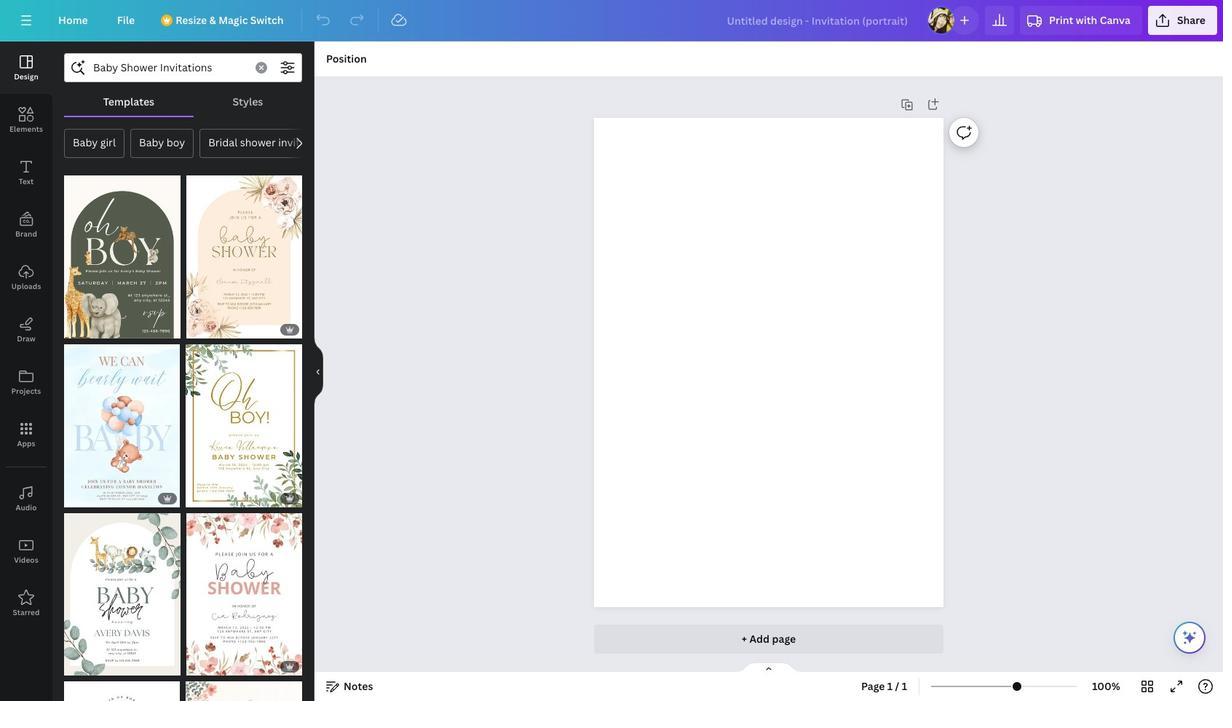 Task type: vqa. For each thing, say whether or not it's contained in the screenshot.
Show pages image
yes



Task type: locate. For each thing, give the bounding box(es) containing it.
magic
[[218, 13, 248, 27]]

1
[[887, 679, 893, 693], [902, 679, 907, 693]]

print
[[1049, 13, 1073, 27]]

home link
[[47, 6, 100, 35]]

invitations
[[278, 135, 330, 149]]

add
[[749, 632, 770, 646]]

white and brown watercolor cute baby shower invitation group
[[64, 673, 180, 701]]

1 right /
[[902, 679, 907, 693]]

0 horizontal spatial 1
[[887, 679, 893, 693]]

100% button
[[1083, 675, 1130, 698]]

1 horizontal spatial baby
[[139, 135, 164, 149]]

baby left girl
[[73, 135, 98, 149]]

1 horizontal spatial 1
[[902, 679, 907, 693]]

1 left /
[[887, 679, 893, 693]]

baby inside baby boy button
[[139, 135, 164, 149]]

greenery safari baby shower invitation group
[[64, 504, 180, 675]]

girl
[[100, 135, 116, 149]]

2 baby from the left
[[139, 135, 164, 149]]

draw button
[[0, 304, 52, 356]]

greenery safari baby shower invitation image
[[64, 513, 180, 675]]

videos button
[[0, 525, 52, 577]]

1 baby from the left
[[73, 135, 98, 149]]

safari animals boy baby shower invitation oh boy group
[[64, 167, 181, 338]]

baby left boy
[[139, 135, 164, 149]]

share button
[[1148, 6, 1217, 35]]

starred button
[[0, 577, 52, 630]]

audio
[[16, 502, 37, 513]]

page
[[772, 632, 796, 646]]

styles
[[233, 95, 263, 108]]

bridal
[[208, 135, 238, 149]]

pink watercolor baby shower invitation group
[[186, 673, 302, 701]]

0 horizontal spatial baby
[[73, 135, 98, 149]]

page 1 / 1
[[861, 679, 907, 693]]

design
[[14, 71, 38, 82]]

position button
[[320, 47, 373, 71]]

audio button
[[0, 472, 52, 525]]

videos
[[14, 555, 38, 565]]

hide image
[[314, 336, 323, 406]]

text
[[19, 176, 34, 186]]

+ add page button
[[594, 625, 943, 654]]

gold and green foliage baby shower invitation image
[[186, 344, 302, 507]]

with
[[1076, 13, 1097, 27]]

elements
[[9, 124, 43, 134]]

pastel boho floral arch baby shower invitation group
[[186, 167, 302, 338]]

/
[[895, 679, 899, 693]]

templates button
[[64, 88, 193, 116]]

baby girl button
[[64, 129, 125, 158]]

100%
[[1092, 679, 1120, 693]]

2 1 from the left
[[902, 679, 907, 693]]

projects
[[11, 386, 41, 396]]

baby inside baby girl button
[[73, 135, 98, 149]]

share
[[1177, 13, 1206, 27]]

shower
[[240, 135, 276, 149]]

baby for baby boy
[[139, 135, 164, 149]]

text button
[[0, 146, 52, 199]]

resize & magic switch button
[[152, 6, 295, 35]]

projects button
[[0, 356, 52, 408]]

print with canva button
[[1020, 6, 1142, 35]]

gold and green foliage baby shower invitation group
[[186, 336, 302, 507]]

main menu bar
[[0, 0, 1223, 41]]

draw
[[17, 333, 36, 344]]

Use 5+ words to describe... search field
[[93, 54, 247, 82]]

file button
[[105, 6, 146, 35]]

bridal shower invitations button
[[200, 129, 339, 158]]

bridal shower invitations
[[208, 135, 330, 149]]

notes button
[[320, 675, 379, 698]]

home
[[58, 13, 88, 27]]

baby
[[73, 135, 98, 149], [139, 135, 164, 149]]

boy
[[166, 135, 185, 149]]



Task type: describe. For each thing, give the bounding box(es) containing it.
elements button
[[0, 94, 52, 146]]

brand
[[15, 229, 37, 239]]

white and brown watercolor cute baby shower invitation image
[[64, 681, 180, 701]]

side panel tab list
[[0, 41, 52, 630]]

canva assistant image
[[1181, 629, 1198, 646]]

notes
[[344, 679, 373, 693]]

design button
[[0, 41, 52, 94]]

print with canva
[[1049, 13, 1131, 27]]

1 1 from the left
[[887, 679, 893, 693]]

position
[[326, 52, 367, 66]]

+ add page
[[742, 632, 796, 646]]

resize & magic switch
[[176, 13, 284, 27]]

baby girl
[[73, 135, 116, 149]]

pink cute floral baby shower invitation image
[[186, 513, 302, 675]]

uploads
[[11, 281, 41, 291]]

pink watercolor baby shower invitation image
[[186, 681, 302, 701]]

resize
[[176, 13, 207, 27]]

uploads button
[[0, 251, 52, 304]]

brand button
[[0, 199, 52, 251]]

we can bearly wait baby shower invitation image
[[64, 344, 180, 507]]

baby for baby girl
[[73, 135, 98, 149]]

switch
[[250, 13, 284, 27]]

we can bearly wait baby shower invitation group
[[64, 336, 180, 507]]

safari animals boy baby shower invitation oh boy image
[[64, 175, 181, 338]]

&
[[209, 13, 216, 27]]

templates
[[103, 95, 154, 108]]

starred
[[13, 607, 40, 617]]

show pages image
[[734, 662, 804, 673]]

Design title text field
[[715, 6, 921, 35]]

apps button
[[0, 408, 52, 461]]

apps
[[17, 438, 35, 448]]

styles button
[[193, 88, 302, 116]]

canva
[[1100, 13, 1131, 27]]

file
[[117, 13, 135, 27]]

+
[[742, 632, 747, 646]]

baby boy
[[139, 135, 185, 149]]

page
[[861, 679, 885, 693]]

pink cute floral baby shower invitation group
[[186, 504, 302, 675]]

pastel boho floral arch baby shower invitation image
[[186, 175, 302, 338]]

baby boy button
[[130, 129, 194, 158]]



